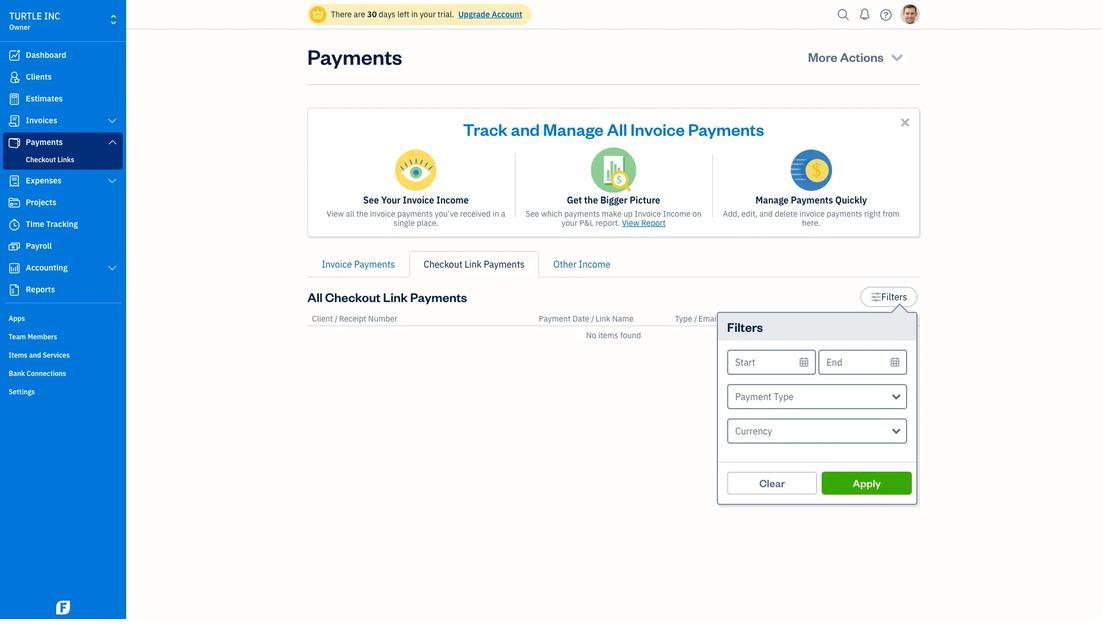 Task type: vqa. For each thing, say whether or not it's contained in the screenshot.
'Page.'
no



Task type: describe. For each thing, give the bounding box(es) containing it.
other income
[[554, 259, 611, 270]]

get the bigger picture
[[567, 194, 661, 206]]

project image
[[7, 197, 21, 209]]

bank
[[9, 369, 25, 378]]

report image
[[7, 285, 21, 296]]

name
[[612, 314, 634, 324]]

team members
[[9, 333, 57, 341]]

dashboard link
[[3, 45, 123, 66]]

status
[[893, 314, 916, 324]]

trial.
[[438, 9, 454, 20]]

filters button
[[861, 287, 918, 308]]

expenses
[[26, 176, 62, 186]]

expenses link
[[3, 171, 123, 192]]

in inside see your invoice income view all the invoice payments you've received in a single place.
[[493, 209, 499, 219]]

receipt
[[339, 314, 366, 324]]

your
[[381, 194, 401, 206]]

2 horizontal spatial link
[[596, 314, 611, 324]]

found
[[620, 330, 641, 341]]

checkout link payments link
[[410, 251, 539, 278]]

the inside see your invoice income view all the invoice payments you've received in a single place.
[[357, 209, 368, 219]]

dashboard image
[[7, 50, 21, 61]]

amount button
[[858, 314, 886, 324]]

more
[[808, 49, 838, 65]]

add,
[[723, 209, 740, 219]]

payment image
[[7, 137, 21, 149]]

p&l
[[580, 218, 594, 228]]

inc
[[44, 10, 60, 22]]

timer image
[[7, 219, 21, 231]]

chevron large down image for accounting
[[107, 264, 118, 273]]

30
[[367, 9, 377, 20]]

type inside field
[[774, 391, 794, 403]]

crown image
[[312, 8, 324, 20]]

chart image
[[7, 263, 21, 274]]

make
[[602, 209, 622, 219]]

chevrondown image
[[889, 49, 905, 65]]

projects
[[26, 197, 56, 208]]

/ for amount
[[888, 314, 891, 324]]

edit,
[[742, 209, 758, 219]]

bank connections
[[9, 369, 66, 378]]

checkout links
[[26, 155, 74, 164]]

2 vertical spatial checkout
[[325, 289, 381, 305]]

currency
[[735, 426, 773, 437]]

number
[[368, 314, 398, 324]]

estimates
[[26, 94, 63, 104]]

settings
[[9, 388, 35, 396]]

up
[[624, 209, 633, 219]]

main element
[[0, 0, 155, 620]]

chevron large down image for expenses
[[107, 177, 118, 186]]

bigger
[[600, 194, 628, 206]]

clients
[[26, 72, 52, 82]]

/ for type
[[694, 314, 697, 324]]

accounting
[[26, 263, 68, 273]]

from
[[883, 209, 900, 219]]

clear
[[760, 477, 785, 490]]

payments for add,
[[827, 209, 863, 219]]

members
[[28, 333, 57, 341]]

type / email
[[675, 314, 719, 324]]

payment type
[[735, 391, 794, 403]]

apply button
[[822, 472, 912, 495]]

settings link
[[3, 383, 123, 400]]

client
[[312, 314, 333, 324]]

payments for income
[[397, 209, 433, 219]]

checkout links link
[[5, 153, 120, 167]]

bank connections link
[[3, 365, 123, 382]]

services
[[43, 351, 70, 360]]

single
[[394, 218, 415, 228]]

Currency field
[[727, 419, 908, 444]]

days
[[379, 9, 396, 20]]

view inside see your invoice income view all the invoice payments you've received in a single place.
[[327, 209, 344, 219]]

invoice for payments
[[800, 209, 825, 219]]

payment for payment date / link name
[[539, 314, 571, 324]]

here.
[[802, 218, 821, 228]]

manage payments quickly image
[[791, 150, 832, 191]]

there
[[331, 9, 352, 20]]

received
[[460, 209, 491, 219]]

there are 30 days left in your trial. upgrade account
[[331, 9, 523, 20]]

no
[[586, 330, 597, 341]]

other income link
[[539, 251, 625, 278]]

links
[[57, 155, 74, 164]]

view report
[[622, 218, 666, 228]]

0 horizontal spatial type
[[675, 314, 693, 324]]

invoice inside see which payments make up invoice income on your p&l report.
[[635, 209, 661, 219]]

report.
[[596, 218, 620, 228]]

email
[[699, 314, 719, 324]]

items
[[598, 330, 619, 341]]

chevron large down image for invoices
[[107, 116, 118, 126]]

checkout for checkout links
[[26, 155, 56, 164]]

which
[[541, 209, 563, 219]]

see your invoice income view all the invoice payments you've received in a single place.
[[327, 194, 506, 228]]

money image
[[7, 241, 21, 252]]

invoice inside see your invoice income view all the invoice payments you've received in a single place.
[[403, 194, 434, 206]]

get the bigger picture image
[[591, 148, 637, 193]]

payment for payment type
[[735, 391, 772, 403]]

search image
[[835, 6, 853, 23]]

income inside see your invoice income view all the invoice payments you've received in a single place.
[[437, 194, 469, 206]]

manage payments quickly add, edit, and delete invoice payments right from here.
[[723, 194, 900, 228]]

accounting link
[[3, 258, 123, 279]]

no items found
[[586, 330, 641, 341]]

upgrade account link
[[456, 9, 523, 20]]

time tracking
[[26, 219, 78, 229]]

and for services
[[29, 351, 41, 360]]

checkout for checkout link payments
[[424, 259, 463, 270]]



Task type: locate. For each thing, give the bounding box(es) containing it.
income inside see which payments make up invoice income on your p&l report.
[[663, 209, 691, 219]]

payment left date
[[539, 314, 571, 324]]

see left the which
[[526, 209, 539, 219]]

in right left
[[411, 9, 418, 20]]

and right items
[[29, 351, 41, 360]]

and right track
[[511, 118, 540, 140]]

1 vertical spatial chevron large down image
[[107, 264, 118, 273]]

reports
[[26, 285, 55, 295]]

invoice payments
[[322, 259, 395, 270]]

get
[[567, 194, 582, 206]]

0 horizontal spatial in
[[411, 9, 418, 20]]

2 horizontal spatial payments
[[827, 209, 863, 219]]

1 horizontal spatial type
[[774, 391, 794, 403]]

2 invoice from the left
[[800, 209, 825, 219]]

see for which
[[526, 209, 539, 219]]

notifications image
[[856, 3, 874, 26]]

go to help image
[[877, 6, 896, 23]]

apps
[[9, 314, 25, 323]]

see left your
[[363, 194, 379, 206]]

2 payments from the left
[[564, 209, 600, 219]]

0 horizontal spatial link
[[383, 289, 408, 305]]

checkout down 'place.' on the top of the page
[[424, 259, 463, 270]]

1 horizontal spatial income
[[579, 259, 611, 270]]

delete
[[775, 209, 798, 219]]

chevron large down image inside payments link
[[107, 138, 118, 147]]

on
[[693, 209, 702, 219]]

0 vertical spatial your
[[420, 9, 436, 20]]

left
[[398, 9, 410, 20]]

turtle
[[9, 10, 42, 22]]

1 vertical spatial in
[[493, 209, 499, 219]]

right
[[865, 209, 881, 219]]

1 vertical spatial the
[[357, 209, 368, 219]]

items and services link
[[3, 347, 123, 364]]

date
[[573, 314, 590, 324]]

1 invoice from the left
[[370, 209, 395, 219]]

payments down quickly
[[827, 209, 863, 219]]

0 vertical spatial in
[[411, 9, 418, 20]]

2 vertical spatial link
[[596, 314, 611, 324]]

0 horizontal spatial filters
[[727, 319, 763, 335]]

0 vertical spatial income
[[437, 194, 469, 206]]

1 horizontal spatial view
[[622, 218, 640, 228]]

invoice payments link
[[308, 251, 410, 278]]

freshbooks image
[[54, 601, 72, 615]]

0 horizontal spatial payments
[[397, 209, 433, 219]]

1 horizontal spatial invoice
[[800, 209, 825, 219]]

2 / from the left
[[592, 314, 595, 324]]

1 horizontal spatial payment
[[735, 391, 772, 403]]

1 vertical spatial checkout
[[424, 259, 463, 270]]

tracking
[[46, 219, 78, 229]]

and for manage
[[511, 118, 540, 140]]

chevron large down image down payroll link
[[107, 264, 118, 273]]

you've
[[435, 209, 458, 219]]

0 horizontal spatial manage
[[543, 118, 604, 140]]

1 / from the left
[[335, 314, 338, 324]]

team
[[9, 333, 26, 341]]

2 vertical spatial and
[[29, 351, 41, 360]]

invoices
[[26, 115, 57, 126]]

type down start date in mm/dd/yyyy format text box
[[774, 391, 794, 403]]

invoice inside manage payments quickly add, edit, and delete invoice payments right from here.
[[800, 209, 825, 219]]

all
[[346, 209, 355, 219]]

owner
[[9, 23, 30, 32]]

chevron large down image up payments link
[[107, 116, 118, 126]]

chevron large down image
[[107, 116, 118, 126], [107, 177, 118, 186]]

chevron large down image for payments
[[107, 138, 118, 147]]

1 horizontal spatial all
[[607, 118, 627, 140]]

2 vertical spatial income
[[579, 259, 611, 270]]

client image
[[7, 72, 21, 83]]

/ left status
[[888, 314, 891, 324]]

filters right 'email'
[[727, 319, 763, 335]]

your left p&l on the top
[[562, 218, 578, 228]]

payments
[[397, 209, 433, 219], [564, 209, 600, 219], [827, 209, 863, 219]]

close image
[[899, 116, 912, 129]]

all up client
[[308, 289, 323, 305]]

/ right date
[[592, 314, 595, 324]]

report
[[641, 218, 666, 228]]

view right 'make'
[[622, 218, 640, 228]]

0 horizontal spatial invoice
[[370, 209, 395, 219]]

payments
[[308, 43, 402, 70], [688, 118, 764, 140], [26, 137, 63, 147], [791, 194, 833, 206], [354, 259, 395, 270], [484, 259, 525, 270], [410, 289, 467, 305]]

0 horizontal spatial income
[[437, 194, 469, 206]]

more actions button
[[798, 43, 916, 71]]

your inside see which payments make up invoice income on your p&l report.
[[562, 218, 578, 228]]

0 vertical spatial the
[[584, 194, 598, 206]]

link up "number"
[[383, 289, 408, 305]]

filters inside "dropdown button"
[[882, 291, 908, 303]]

checkout link payments
[[424, 259, 525, 270]]

checkout inside the main element
[[26, 155, 56, 164]]

projects link
[[3, 193, 123, 213]]

invoice for your
[[370, 209, 395, 219]]

1 chevron large down image from the top
[[107, 116, 118, 126]]

1 horizontal spatial payments
[[564, 209, 600, 219]]

payment inside payment type field
[[735, 391, 772, 403]]

client / receipt number
[[312, 314, 398, 324]]

invoice inside see your invoice income view all the invoice payments you've received in a single place.
[[370, 209, 395, 219]]

3 payments from the left
[[827, 209, 863, 219]]

place.
[[417, 218, 439, 228]]

0 horizontal spatial checkout
[[26, 155, 56, 164]]

0 vertical spatial chevron large down image
[[107, 116, 118, 126]]

1 vertical spatial link
[[383, 289, 408, 305]]

amount
[[858, 314, 886, 324]]

see for your
[[363, 194, 379, 206]]

0 vertical spatial chevron large down image
[[107, 138, 118, 147]]

track and manage all invoice payments
[[463, 118, 764, 140]]

income right other
[[579, 259, 611, 270]]

manage inside manage payments quickly add, edit, and delete invoice payments right from here.
[[756, 194, 789, 206]]

and
[[511, 118, 540, 140], [760, 209, 773, 219], [29, 351, 41, 360]]

chevron large down image inside expenses link
[[107, 177, 118, 186]]

the right all
[[357, 209, 368, 219]]

1 vertical spatial income
[[663, 209, 691, 219]]

invoice
[[631, 118, 685, 140], [403, 194, 434, 206], [635, 209, 661, 219], [322, 259, 352, 270]]

account
[[492, 9, 523, 20]]

0 vertical spatial see
[[363, 194, 379, 206]]

payments inside manage payments quickly add, edit, and delete invoice payments right from here.
[[827, 209, 863, 219]]

invoice down your
[[370, 209, 395, 219]]

0 vertical spatial checkout
[[26, 155, 56, 164]]

other
[[554, 259, 577, 270]]

0 vertical spatial and
[[511, 118, 540, 140]]

1 horizontal spatial checkout
[[325, 289, 381, 305]]

dashboard
[[26, 50, 66, 60]]

4 / from the left
[[888, 314, 891, 324]]

amount / status
[[858, 314, 916, 324]]

1 vertical spatial type
[[774, 391, 794, 403]]

payments inside see your invoice income view all the invoice payments you've received in a single place.
[[397, 209, 433, 219]]

quickly
[[836, 194, 867, 206]]

estimates link
[[3, 89, 123, 110]]

see your invoice income image
[[395, 150, 437, 191]]

0 vertical spatial manage
[[543, 118, 604, 140]]

type left 'email'
[[675, 314, 693, 324]]

1 horizontal spatial in
[[493, 209, 499, 219]]

a
[[501, 209, 506, 219]]

Start date in MM/DD/YYYY format text field
[[727, 350, 817, 375]]

payment date button
[[539, 314, 590, 324]]

your left trial.
[[420, 9, 436, 20]]

apps link
[[3, 310, 123, 327]]

0 horizontal spatial see
[[363, 194, 379, 206]]

payments inside see which payments make up invoice income on your p&l report.
[[564, 209, 600, 219]]

income up you've
[[437, 194, 469, 206]]

chevron large down image
[[107, 138, 118, 147], [107, 264, 118, 273]]

view left all
[[327, 209, 344, 219]]

items
[[9, 351, 27, 360]]

1 horizontal spatial the
[[584, 194, 598, 206]]

1 payments from the left
[[397, 209, 433, 219]]

0 vertical spatial payment
[[539, 314, 571, 324]]

invoice image
[[7, 115, 21, 127]]

the right get
[[584, 194, 598, 206]]

picture
[[630, 194, 661, 206]]

1 vertical spatial manage
[[756, 194, 789, 206]]

payments inside manage payments quickly add, edit, and delete invoice payments right from here.
[[791, 194, 833, 206]]

checkout up the expenses
[[26, 155, 56, 164]]

1 chevron large down image from the top
[[107, 138, 118, 147]]

income
[[437, 194, 469, 206], [663, 209, 691, 219], [579, 259, 611, 270]]

see which payments make up invoice income on your p&l report.
[[526, 209, 702, 228]]

all
[[607, 118, 627, 140], [308, 289, 323, 305]]

invoice
[[370, 209, 395, 219], [800, 209, 825, 219]]

payments down get
[[564, 209, 600, 219]]

upgrade
[[458, 9, 490, 20]]

payment date / link name
[[539, 314, 634, 324]]

1 vertical spatial your
[[562, 218, 578, 228]]

/ for client
[[335, 314, 338, 324]]

0 vertical spatial link
[[465, 259, 482, 270]]

link down received
[[465, 259, 482, 270]]

1 vertical spatial filters
[[727, 319, 763, 335]]

1 horizontal spatial and
[[511, 118, 540, 140]]

0 horizontal spatial payment
[[539, 314, 571, 324]]

0 horizontal spatial your
[[420, 9, 436, 20]]

are
[[354, 9, 365, 20]]

checkout
[[26, 155, 56, 164], [424, 259, 463, 270], [325, 289, 381, 305]]

1 vertical spatial payment
[[735, 391, 772, 403]]

clients link
[[3, 67, 123, 88]]

0 vertical spatial all
[[607, 118, 627, 140]]

0 horizontal spatial the
[[357, 209, 368, 219]]

your
[[420, 9, 436, 20], [562, 218, 578, 228]]

0 horizontal spatial all
[[308, 289, 323, 305]]

payment up currency
[[735, 391, 772, 403]]

1 horizontal spatial filters
[[882, 291, 908, 303]]

chevron large down image down checkout links link
[[107, 177, 118, 186]]

time tracking link
[[3, 215, 123, 235]]

/ left 'email'
[[694, 314, 697, 324]]

payments link
[[3, 133, 123, 153]]

link up "items" on the right of the page
[[596, 314, 611, 324]]

in left "a"
[[493, 209, 499, 219]]

chevron large down image inside invoices link
[[107, 116, 118, 126]]

/ right client
[[335, 314, 338, 324]]

1 horizontal spatial link
[[465, 259, 482, 270]]

link inside checkout link payments link
[[465, 259, 482, 270]]

all up get the bigger picture
[[607, 118, 627, 140]]

income left on
[[663, 209, 691, 219]]

all checkout link payments
[[308, 289, 467, 305]]

End date in MM/DD/YYYY format text field
[[819, 350, 908, 375]]

actions
[[840, 49, 884, 65]]

see inside see your invoice income view all the invoice payments you've received in a single place.
[[363, 194, 379, 206]]

expense image
[[7, 176, 21, 187]]

items and services
[[9, 351, 70, 360]]

2 horizontal spatial checkout
[[424, 259, 463, 270]]

estimate image
[[7, 94, 21, 105]]

reports link
[[3, 280, 123, 301]]

payments down your
[[397, 209, 433, 219]]

and right "edit,"
[[760, 209, 773, 219]]

/
[[335, 314, 338, 324], [592, 314, 595, 324], [694, 314, 697, 324], [888, 314, 891, 324]]

connections
[[27, 369, 66, 378]]

0 horizontal spatial view
[[327, 209, 344, 219]]

checkout up receipt
[[325, 289, 381, 305]]

payments inside the main element
[[26, 137, 63, 147]]

1 vertical spatial all
[[308, 289, 323, 305]]

0 vertical spatial filters
[[882, 291, 908, 303]]

in
[[411, 9, 418, 20], [493, 209, 499, 219]]

1 vertical spatial chevron large down image
[[107, 177, 118, 186]]

payment
[[539, 314, 571, 324], [735, 391, 772, 403]]

2 horizontal spatial and
[[760, 209, 773, 219]]

chevron large down image up checkout links link
[[107, 138, 118, 147]]

filters up amount / status
[[882, 291, 908, 303]]

track
[[463, 118, 508, 140]]

and inside items and services link
[[29, 351, 41, 360]]

time
[[26, 219, 44, 229]]

invoice right delete
[[800, 209, 825, 219]]

1 vertical spatial see
[[526, 209, 539, 219]]

3 / from the left
[[694, 314, 697, 324]]

see inside see which payments make up invoice income on your p&l report.
[[526, 209, 539, 219]]

and inside manage payments quickly add, edit, and delete invoice payments right from here.
[[760, 209, 773, 219]]

0 horizontal spatial and
[[29, 351, 41, 360]]

2 horizontal spatial income
[[663, 209, 691, 219]]

1 vertical spatial and
[[760, 209, 773, 219]]

invoices link
[[3, 111, 123, 131]]

Payment Type field
[[727, 384, 908, 410]]

0 vertical spatial type
[[675, 314, 693, 324]]

settings image
[[871, 290, 882, 304]]

1 horizontal spatial your
[[562, 218, 578, 228]]

2 chevron large down image from the top
[[107, 264, 118, 273]]

chevron large down image inside accounting 'link'
[[107, 264, 118, 273]]

1 horizontal spatial manage
[[756, 194, 789, 206]]

1 horizontal spatial see
[[526, 209, 539, 219]]

team members link
[[3, 328, 123, 345]]

2 chevron large down image from the top
[[107, 177, 118, 186]]

more actions
[[808, 49, 884, 65]]



